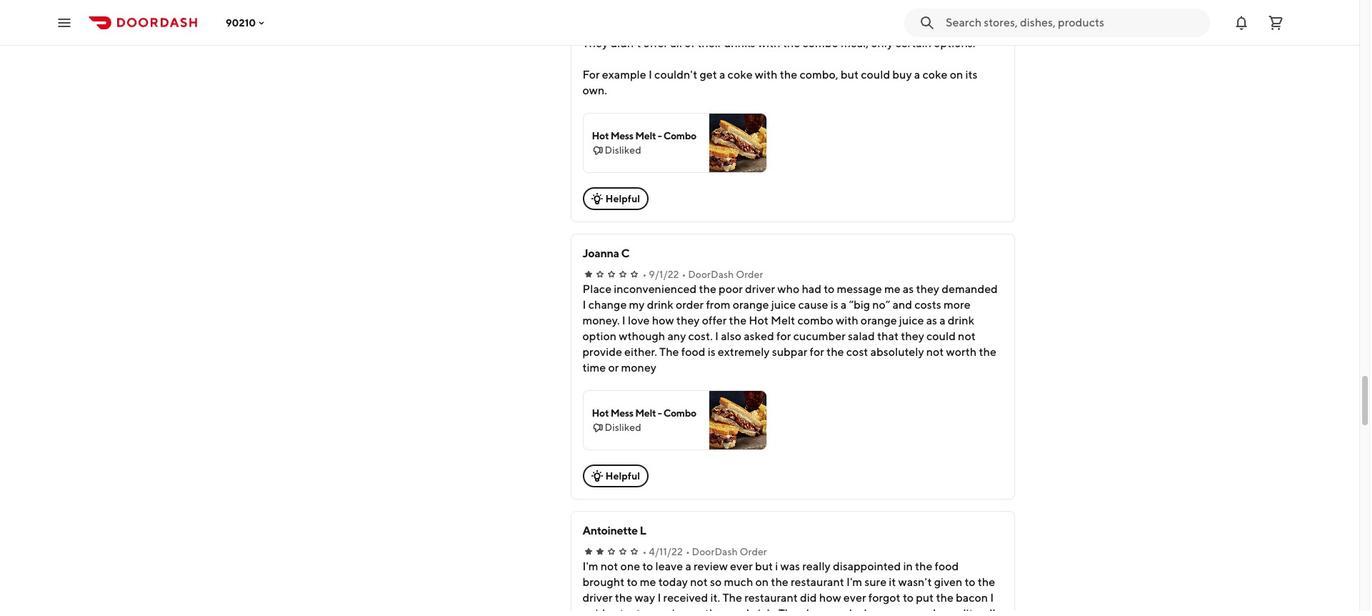 Task type: locate. For each thing, give the bounding box(es) containing it.
0 vertical spatial melt
[[636, 130, 656, 142]]

2 combo from the top
[[664, 407, 697, 419]]

doordash
[[688, 269, 734, 280], [692, 546, 738, 558]]

4/11/22
[[649, 546, 683, 558]]

helpful
[[606, 193, 641, 204], [606, 470, 641, 482]]

0 vertical spatial hot mess melt - combo
[[592, 130, 697, 142]]

1 vertical spatial order
[[740, 546, 768, 558]]

1 combo from the top
[[664, 130, 697, 142]]

1 mess from the top
[[611, 130, 634, 142]]

1 vertical spatial hot
[[592, 407, 609, 419]]

1 hot mess melt - combo image from the top
[[709, 114, 767, 172]]

combo for first hot mess melt - combo image from the bottom
[[664, 407, 697, 419]]

Store search: begin typing to search for stores available on DoorDash text field
[[946, 15, 1202, 30]]

-
[[658, 130, 662, 142], [658, 407, 662, 419]]

1 vertical spatial disliked
[[605, 422, 642, 433]]

1 melt from the top
[[636, 130, 656, 142]]

0 vertical spatial disliked
[[605, 144, 642, 156]]

1 hot mess melt - combo from the top
[[592, 130, 697, 142]]

• right 9/1/22
[[682, 269, 686, 280]]

0 vertical spatial order
[[736, 269, 764, 280]]

1 vertical spatial helpful button
[[583, 465, 649, 487]]

helpful button up antoinette l
[[583, 465, 649, 487]]

helpful up antoinette l
[[606, 470, 641, 482]]

1 vertical spatial hot mess melt - combo
[[592, 407, 697, 419]]

• 9/1/22 • doordash order
[[643, 269, 764, 280]]

1 vertical spatial -
[[658, 407, 662, 419]]

0 vertical spatial mess
[[611, 130, 634, 142]]

2 mess from the top
[[611, 407, 634, 419]]

1 vertical spatial combo
[[664, 407, 697, 419]]

doordash for joanna c
[[688, 269, 734, 280]]

1 helpful from the top
[[606, 193, 641, 204]]

antoinette
[[583, 524, 638, 538]]

combo
[[664, 130, 697, 142], [664, 407, 697, 419]]

helpful button up c
[[583, 187, 649, 210]]

combo for first hot mess melt - combo image
[[664, 130, 697, 142]]

0 vertical spatial combo
[[664, 130, 697, 142]]

helpful for 2nd 'helpful' button from the bottom
[[606, 193, 641, 204]]

1 - from the top
[[658, 130, 662, 142]]

hot
[[592, 130, 609, 142], [592, 407, 609, 419]]

1 hot from the top
[[592, 130, 609, 142]]

doordash right "4/11/22" at the left bottom of page
[[692, 546, 738, 558]]

• left 9/1/22
[[643, 269, 647, 280]]

hot mess melt - combo image
[[709, 114, 767, 172], [709, 391, 767, 450]]

2 hot mess melt - combo image from the top
[[709, 391, 767, 450]]

disliked
[[605, 144, 642, 156], [605, 422, 642, 433]]

2 - from the top
[[658, 407, 662, 419]]

0 vertical spatial doordash
[[688, 269, 734, 280]]

1 disliked from the top
[[605, 144, 642, 156]]

hot mess melt - combo
[[592, 130, 697, 142], [592, 407, 697, 419]]

1 vertical spatial helpful
[[606, 470, 641, 482]]

helpful button
[[583, 187, 649, 210], [583, 465, 649, 487]]

hot mess melt - combo for first hot mess melt - combo image from the bottom
[[592, 407, 697, 419]]

mess
[[611, 130, 634, 142], [611, 407, 634, 419]]

0 vertical spatial hot mess melt - combo image
[[709, 114, 767, 172]]

1 vertical spatial melt
[[636, 407, 656, 419]]

• 4/11/22 • doordash order
[[643, 546, 768, 558]]

1 vertical spatial hot mess melt - combo image
[[709, 391, 767, 450]]

0 vertical spatial helpful
[[606, 193, 641, 204]]

2 helpful from the top
[[606, 470, 641, 482]]

doordash right 9/1/22
[[688, 269, 734, 280]]

0 items, open order cart image
[[1268, 14, 1285, 31]]

mess for first hot mess melt - combo image
[[611, 130, 634, 142]]

0 vertical spatial -
[[658, 130, 662, 142]]

joanna
[[583, 247, 619, 260]]

•
[[643, 269, 647, 280], [682, 269, 686, 280], [643, 546, 647, 558], [686, 546, 690, 558]]

2 hot mess melt - combo from the top
[[592, 407, 697, 419]]

• left "4/11/22" at the left bottom of page
[[643, 546, 647, 558]]

l
[[640, 524, 646, 538]]

helpful up c
[[606, 193, 641, 204]]

order
[[736, 269, 764, 280], [740, 546, 768, 558]]

0 vertical spatial hot
[[592, 130, 609, 142]]

0 vertical spatial helpful button
[[583, 187, 649, 210]]

mess for first hot mess melt - combo image from the bottom
[[611, 407, 634, 419]]

melt
[[636, 130, 656, 142], [636, 407, 656, 419]]

1 vertical spatial doordash
[[692, 546, 738, 558]]

1 vertical spatial mess
[[611, 407, 634, 419]]

2 melt from the top
[[636, 407, 656, 419]]



Task type: vqa. For each thing, say whether or not it's contained in the screenshot.
Joanna C
yes



Task type: describe. For each thing, give the bounding box(es) containing it.
2 helpful button from the top
[[583, 465, 649, 487]]

hot mess melt - combo for first hot mess melt - combo image
[[592, 130, 697, 142]]

90210
[[226, 17, 256, 28]]

1 helpful button from the top
[[583, 187, 649, 210]]

order for l
[[740, 546, 768, 558]]

• right "4/11/22" at the left bottom of page
[[686, 546, 690, 558]]

order for c
[[736, 269, 764, 280]]

antoinette l
[[583, 524, 646, 538]]

helpful for 2nd 'helpful' button from the top of the page
[[606, 470, 641, 482]]

9/1/22
[[649, 269, 679, 280]]

c
[[621, 247, 630, 260]]

open menu image
[[56, 14, 73, 31]]

melt for first hot mess melt - combo image
[[636, 130, 656, 142]]

notification bell image
[[1234, 14, 1251, 31]]

doordash for antoinette l
[[692, 546, 738, 558]]

2 disliked from the top
[[605, 422, 642, 433]]

melt for first hot mess melt - combo image from the bottom
[[636, 407, 656, 419]]

joanna c
[[583, 247, 630, 260]]

90210 button
[[226, 17, 267, 28]]

2 hot from the top
[[592, 407, 609, 419]]



